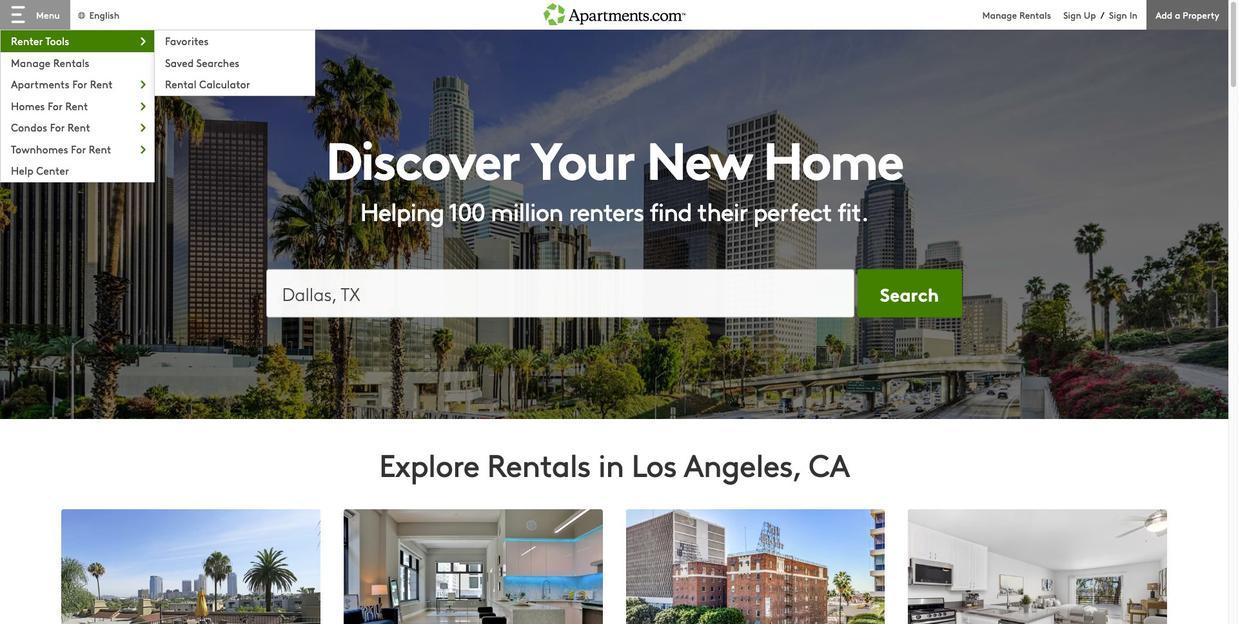 Task type: locate. For each thing, give the bounding box(es) containing it.
center
[[36, 163, 69, 178]]

renter
[[11, 34, 43, 48]]

for
[[72, 77, 87, 91], [48, 98, 63, 113], [50, 120, 65, 134], [71, 142, 86, 156]]

/
[[1101, 8, 1105, 21]]

search
[[880, 281, 939, 307]]

1 vertical spatial rentals
[[53, 55, 89, 69]]

saved searches link
[[155, 52, 315, 71]]

rentals for explore rentals in los angeles, ca
[[487, 443, 591, 486]]

condos
[[11, 120, 47, 134]]

fit.
[[837, 194, 869, 227]]

1 horizontal spatial manage rentals link
[[983, 8, 1064, 21]]

for up homes for rent link
[[72, 77, 87, 91]]

rent up condos for rent link
[[65, 98, 88, 113]]

in
[[1130, 8, 1138, 21]]

rent up townhomes for rent link
[[68, 120, 90, 134]]

for up help center link
[[71, 142, 86, 156]]

0 horizontal spatial sign
[[1064, 8, 1082, 21]]

rent
[[90, 77, 113, 91], [65, 98, 88, 113], [68, 120, 90, 134], [89, 142, 111, 156]]

angeles,
[[684, 443, 801, 486]]

2 horizontal spatial rentals
[[1020, 8, 1051, 21]]

1 horizontal spatial manage
[[983, 8, 1017, 21]]

0 vertical spatial rentals
[[1020, 8, 1051, 21]]

add
[[1156, 8, 1173, 21]]

favorites link
[[155, 30, 315, 49]]

for for homes
[[48, 98, 63, 113]]

homes for rent
[[11, 98, 88, 113]]

0 horizontal spatial manage
[[11, 55, 50, 69]]

0 vertical spatial manage
[[983, 8, 1017, 21]]

1 horizontal spatial sign
[[1109, 8, 1128, 21]]

1 horizontal spatial rentals
[[487, 443, 591, 486]]

2 vertical spatial rentals
[[487, 443, 591, 486]]

100
[[449, 194, 485, 227]]

english
[[89, 8, 120, 21]]

your
[[531, 120, 635, 194]]

apartments.com logo image
[[543, 0, 685, 25]]

rentals inside manage rentals sign up / sign in
[[1020, 8, 1051, 21]]

for for apartments
[[72, 77, 87, 91]]

rentals
[[1020, 8, 1051, 21], [53, 55, 89, 69], [487, 443, 591, 486]]

manage rentals link
[[983, 8, 1064, 21], [1, 52, 154, 71]]

1 vertical spatial manage
[[11, 55, 50, 69]]

homes
[[11, 98, 45, 113]]

0 horizontal spatial manage rentals link
[[1, 52, 154, 71]]

calculator
[[199, 77, 250, 91]]

sign
[[1064, 8, 1082, 21], [1109, 8, 1128, 21]]

help center
[[11, 163, 69, 178]]

manage inside manage rentals sign up / sign in
[[983, 8, 1017, 21]]

rent for condos for rent
[[68, 120, 90, 134]]

townhomes for rent link
[[1, 139, 154, 158]]

searches
[[196, 55, 240, 69]]

add a property link
[[1147, 0, 1229, 30]]

rental calculator link
[[155, 74, 315, 93]]

rent for homes for rent
[[65, 98, 88, 113]]

million
[[491, 194, 563, 227]]

discover your new home helping 100 million renters find their perfect fit.
[[326, 120, 903, 227]]

for up townhomes for rent at the left of the page
[[50, 120, 65, 134]]

sign left in
[[1109, 8, 1128, 21]]

0 horizontal spatial rentals
[[53, 55, 89, 69]]

sign left up
[[1064, 8, 1082, 21]]

home
[[763, 120, 903, 194]]

1 sign from the left
[[1064, 8, 1082, 21]]

manage for manage rentals sign up / sign in
[[983, 8, 1017, 21]]

rent up homes for rent link
[[90, 77, 113, 91]]

menu
[[36, 8, 60, 21]]

rental
[[165, 77, 197, 91]]

manage
[[983, 8, 1017, 21], [11, 55, 50, 69]]

rental calculator
[[165, 77, 250, 91]]

manage for manage rentals
[[11, 55, 50, 69]]

favorites
[[165, 34, 209, 48]]

explore rentals in los angeles, ca
[[379, 443, 850, 486]]

rent for apartments for rent
[[90, 77, 113, 91]]

saved
[[165, 55, 194, 69]]

Search by Location or Point of Interest text field
[[266, 269, 854, 318]]

property
[[1183, 8, 1220, 21]]

condos for rent
[[11, 120, 90, 134]]

rent up help center link
[[89, 142, 111, 156]]

search button
[[858, 269, 962, 318]]

add a property
[[1156, 8, 1220, 21]]

discover
[[326, 120, 520, 194]]

for up the condos for rent
[[48, 98, 63, 113]]



Task type: vqa. For each thing, say whether or not it's contained in the screenshot.
Discover Your New Home Helping 100 Million Renters Find Their Perfect Fit.
yes



Task type: describe. For each thing, give the bounding box(es) containing it.
in
[[598, 443, 624, 486]]

helping
[[360, 194, 444, 227]]

rentals for manage rentals
[[53, 55, 89, 69]]

sign in link
[[1109, 8, 1138, 21]]

rent for townhomes for rent
[[89, 142, 111, 156]]

sign up link
[[1064, 8, 1096, 21]]

a
[[1175, 8, 1181, 21]]

their
[[698, 194, 748, 227]]

manage rentals sign up / sign in
[[983, 8, 1138, 21]]

for for condos
[[50, 120, 65, 134]]

apartments for rent link
[[1, 74, 154, 93]]

rentals for manage rentals sign up / sign in
[[1020, 8, 1051, 21]]

renters
[[569, 194, 644, 227]]

manage rentals
[[11, 55, 89, 69]]

townhomes for rent
[[11, 142, 111, 156]]

0 vertical spatial manage rentals link
[[983, 8, 1064, 21]]

help center link
[[1, 160, 154, 179]]

explore
[[379, 443, 480, 486]]

2 sign from the left
[[1109, 8, 1128, 21]]

up
[[1084, 8, 1096, 21]]

1 vertical spatial manage rentals link
[[1, 52, 154, 71]]

condos for rent link
[[1, 117, 154, 136]]

menu button
[[0, 0, 70, 30]]

apartments
[[11, 77, 70, 91]]

help
[[11, 163, 34, 178]]

renter tools
[[11, 34, 69, 48]]

new
[[647, 120, 751, 194]]

los
[[632, 443, 677, 486]]

renter tools link
[[1, 30, 154, 49]]

homes for rent link
[[1, 95, 154, 114]]

townhomes
[[11, 142, 68, 156]]

ca
[[809, 443, 850, 486]]

tools
[[45, 34, 69, 48]]

perfect
[[753, 194, 832, 227]]

english link
[[77, 8, 120, 21]]

saved searches
[[165, 55, 240, 69]]

find
[[650, 194, 692, 227]]

for for townhomes
[[71, 142, 86, 156]]

apartments for rent
[[11, 77, 113, 91]]



